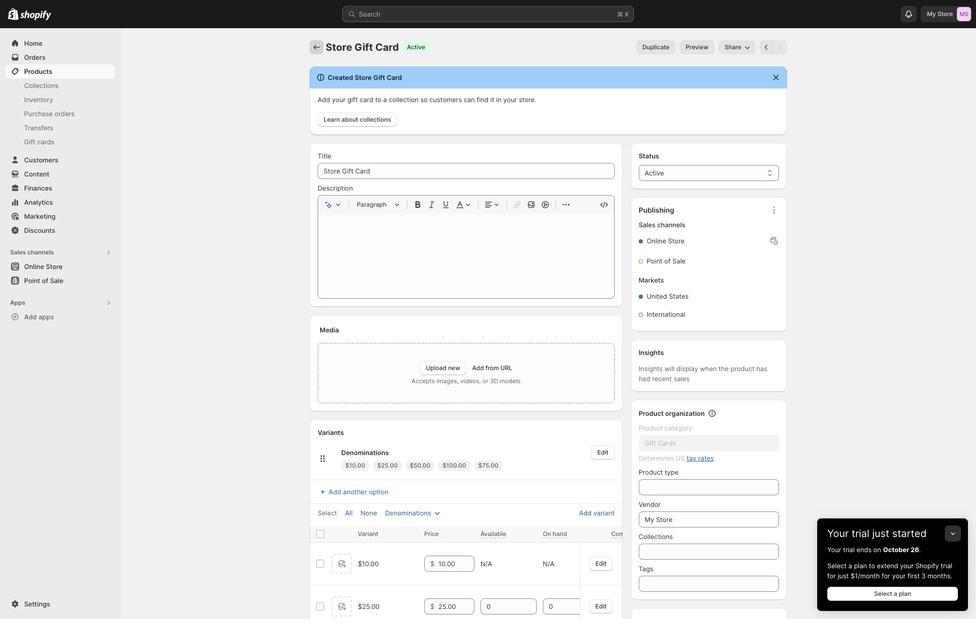 Task type: vqa. For each thing, say whether or not it's contained in the screenshot.
another
yes



Task type: locate. For each thing, give the bounding box(es) containing it.
your left ends in the bottom right of the page
[[828, 546, 842, 554]]

online down publishing
[[647, 237, 667, 245]]

online store up the point of sale link at the left of the page
[[24, 263, 63, 271]]

.
[[920, 546, 922, 554]]

point of sale down 'online store' button
[[24, 277, 63, 285]]

2 product from the top
[[639, 424, 663, 432]]

just left $1/month
[[838, 572, 850, 580]]

gift
[[355, 41, 373, 53], [374, 73, 385, 81], [24, 138, 36, 146]]

0 vertical spatial trial
[[852, 528, 870, 540]]

product organization
[[639, 409, 705, 418]]

add left variant
[[580, 509, 592, 517]]

purchase orders link
[[6, 107, 115, 121]]

store down publishing
[[669, 237, 685, 245]]

sale inside the point of sale link
[[50, 277, 63, 285]]

2 $ from the top
[[431, 603, 435, 611]]

2 horizontal spatial n/a
[[612, 560, 623, 568]]

1 options element from the top
[[358, 560, 379, 568]]

0 vertical spatial select
[[318, 509, 337, 517]]

accepts
[[412, 377, 435, 385]]

1 vertical spatial online
[[24, 263, 44, 271]]

1 edit link from the top
[[590, 557, 613, 571]]

plan for select a plan to extend your shopify trial for just $1/month for your first 3 months.
[[855, 562, 868, 570]]

gift up card
[[374, 73, 385, 81]]

your left gift
[[332, 96, 346, 104]]

a
[[384, 96, 387, 104], [849, 562, 853, 570], [895, 590, 898, 598]]

select a plan link
[[828, 587, 959, 601]]

apps
[[39, 313, 54, 321]]

transfers
[[24, 124, 53, 132]]

sales inside button
[[10, 249, 26, 256]]

0 vertical spatial point of sale
[[647, 257, 686, 265]]

edit link
[[590, 557, 613, 571], [590, 599, 613, 613]]

your inside dropdown button
[[828, 528, 850, 540]]

sales channels inside button
[[10, 249, 54, 256]]

0 horizontal spatial select
[[318, 509, 337, 517]]

2 your from the top
[[828, 546, 842, 554]]

to right card
[[375, 96, 382, 104]]

k
[[626, 10, 630, 18]]

0 vertical spatial collections
[[24, 81, 58, 90]]

0 horizontal spatial channels
[[27, 249, 54, 256]]

of up united states on the right top
[[665, 257, 671, 265]]

for left $1/month
[[828, 572, 837, 580]]

denominations up price
[[385, 509, 432, 517]]

your up your trial ends on october 26 .
[[828, 528, 850, 540]]

analytics link
[[6, 195, 115, 209]]

card up collection at the top of the page
[[387, 73, 402, 81]]

online up the point of sale link at the left of the page
[[24, 263, 44, 271]]

0 vertical spatial options element
[[358, 560, 379, 568]]

plan down the first
[[900, 590, 912, 598]]

tax
[[687, 454, 697, 462]]

1 horizontal spatial just
[[873, 528, 890, 540]]

organization
[[666, 409, 705, 418]]

add up the learn
[[318, 96, 330, 104]]

$10.00 up another
[[346, 462, 365, 469]]

on hand
[[543, 530, 568, 538]]

2 n/a from the left
[[543, 560, 555, 568]]

apps
[[10, 299, 25, 306]]

just inside select a plan to extend your shopify trial for just $1/month for your first 3 months.
[[838, 572, 850, 580]]

product down product organization
[[639, 424, 663, 432]]

0 vertical spatial your
[[828, 528, 850, 540]]

1 horizontal spatial select
[[828, 562, 847, 570]]

0 vertical spatial just
[[873, 528, 890, 540]]

a down select a plan to extend your shopify trial for just $1/month for your first 3 months.
[[895, 590, 898, 598]]

0 horizontal spatial sale
[[50, 277, 63, 285]]

store
[[938, 10, 954, 18], [326, 41, 352, 53], [355, 73, 372, 81], [669, 237, 685, 245], [46, 263, 63, 271]]

1 horizontal spatial of
[[665, 257, 671, 265]]

card down search on the top left of the page
[[376, 41, 399, 53]]

0 vertical spatial insights
[[639, 349, 664, 357]]

$ text field
[[439, 556, 475, 572], [439, 599, 475, 615]]

channels inside button
[[27, 249, 54, 256]]

2 horizontal spatial a
[[895, 590, 898, 598]]

1 vertical spatial point of sale
[[24, 277, 63, 285]]

select down your trial ends on october 26 .
[[828, 562, 847, 570]]

0 vertical spatial channels
[[658, 221, 686, 229]]

$
[[431, 560, 435, 568], [431, 603, 435, 611]]

1 vertical spatial a
[[849, 562, 853, 570]]

1 horizontal spatial online
[[647, 237, 667, 245]]

of inside button
[[42, 277, 48, 285]]

0 vertical spatial gift
[[355, 41, 373, 53]]

product up product category
[[639, 409, 664, 418]]

1 vertical spatial trial
[[844, 546, 855, 554]]

navigation
[[310, 40, 324, 54]]

1 vertical spatial just
[[838, 572, 850, 580]]

sales channels down publishing
[[639, 221, 686, 229]]

1 vertical spatial $25.00
[[358, 603, 380, 611]]

your for your trial ends on october 26 .
[[828, 546, 842, 554]]

all button
[[339, 506, 359, 520]]

shopify image
[[8, 8, 19, 20], [20, 10, 51, 20]]

1 horizontal spatial a
[[849, 562, 853, 570]]

home
[[24, 39, 43, 47]]

1 vertical spatial plan
[[900, 590, 912, 598]]

options element containing $25.00
[[358, 603, 380, 611]]

sale up 'states'
[[673, 257, 686, 265]]

0 vertical spatial $ text field
[[439, 556, 475, 572]]

tags
[[639, 565, 654, 573]]

$10.00 down variant
[[358, 560, 379, 568]]

0 horizontal spatial n/a
[[481, 560, 493, 568]]

finances
[[24, 184, 52, 192]]

october
[[884, 546, 910, 554]]

paragraph button
[[353, 199, 403, 211]]

paragraph
[[357, 201, 387, 208]]

insights for insights
[[639, 349, 664, 357]]

select inside select a plan to extend your shopify trial for just $1/month for your first 3 months.
[[828, 562, 847, 570]]

collections down vendor
[[639, 533, 673, 541]]

0 vertical spatial $
[[431, 560, 435, 568]]

marketing
[[24, 212, 56, 220]]

1 vertical spatial online store
[[24, 263, 63, 271]]

plan
[[855, 562, 868, 570], [900, 590, 912, 598]]

find
[[477, 96, 489, 104]]

point of sale up the markets
[[647, 257, 686, 265]]

of down 'online store' button
[[42, 277, 48, 285]]

1 vertical spatial of
[[42, 277, 48, 285]]

trial inside dropdown button
[[852, 528, 870, 540]]

shopify
[[916, 562, 940, 570]]

accepts images, videos, or 3d models
[[412, 377, 521, 385]]

point up apps
[[24, 277, 40, 285]]

sales channels
[[639, 221, 686, 229], [10, 249, 54, 256]]

1 vertical spatial denominations
[[385, 509, 432, 517]]

sales down publishing
[[639, 221, 656, 229]]

a inside select a plan to extend your shopify trial for just $1/month for your first 3 months.
[[849, 562, 853, 570]]

product for product type
[[639, 468, 663, 476]]

1 vertical spatial $
[[431, 603, 435, 611]]

1 vertical spatial sale
[[50, 277, 63, 285]]

active for status
[[645, 169, 665, 177]]

2 options element from the top
[[358, 603, 380, 611]]

trial up months.
[[942, 562, 953, 570]]

1 vertical spatial to
[[870, 562, 876, 570]]

videos,
[[461, 377, 481, 385]]

a inside 'link'
[[895, 590, 898, 598]]

sales channels down the discounts
[[10, 249, 54, 256]]

0 vertical spatial sales
[[639, 221, 656, 229]]

edit link for $25.00
[[590, 599, 613, 613]]

from
[[486, 364, 499, 372]]

2 vertical spatial select
[[875, 590, 893, 598]]

transfers link
[[6, 121, 115, 135]]

just up on
[[873, 528, 890, 540]]

1 horizontal spatial active
[[645, 169, 665, 177]]

channels down the discounts
[[27, 249, 54, 256]]

n/a left tags
[[612, 560, 623, 568]]

product down determines
[[639, 468, 663, 476]]

2 $ text field from the top
[[439, 599, 475, 615]]

0 vertical spatial plan
[[855, 562, 868, 570]]

1 horizontal spatial plan
[[900, 590, 912, 598]]

denominations up add another option
[[342, 449, 389, 457]]

trial left ends in the bottom right of the page
[[844, 546, 855, 554]]

your left the first
[[893, 572, 907, 580]]

1 vertical spatial gift
[[374, 73, 385, 81]]

plan up $1/month
[[855, 562, 868, 570]]

1 horizontal spatial point
[[647, 257, 663, 265]]

channels
[[658, 221, 686, 229], [27, 249, 54, 256]]

on
[[874, 546, 882, 554]]

plan inside 'link'
[[900, 590, 912, 598]]

learn about collections link
[[318, 113, 397, 127]]

product for product organization
[[639, 409, 664, 418]]

options element
[[358, 560, 379, 568], [358, 603, 380, 611]]

on
[[543, 530, 552, 538]]

or
[[483, 377, 489, 385]]

upload new
[[426, 364, 461, 372]]

a up $1/month
[[849, 562, 853, 570]]

0 vertical spatial edit
[[598, 449, 609, 456]]

1 product from the top
[[639, 409, 664, 418]]

to up $1/month
[[870, 562, 876, 570]]

sales channels button
[[6, 245, 115, 260]]

select a plan
[[875, 590, 912, 598]]

edit for $25.00
[[596, 602, 607, 610]]

add left from
[[473, 364, 484, 372]]

add another option
[[329, 488, 389, 496]]

gift left cards
[[24, 138, 36, 146]]

1 vertical spatial insights
[[639, 365, 663, 373]]

0 horizontal spatial point
[[24, 277, 40, 285]]

0 horizontal spatial of
[[42, 277, 48, 285]]

2 edit link from the top
[[590, 599, 613, 613]]

status
[[639, 152, 660, 160]]

description
[[318, 184, 353, 192]]

your up the first
[[901, 562, 914, 570]]

2 insights from the top
[[639, 365, 663, 373]]

0 vertical spatial product
[[639, 409, 664, 418]]

0 horizontal spatial collections
[[24, 81, 58, 90]]

product for product category
[[639, 424, 663, 432]]

1 vertical spatial your
[[828, 546, 842, 554]]

0 horizontal spatial online
[[24, 263, 44, 271]]

store up the point of sale link at the left of the page
[[46, 263, 63, 271]]

trial inside select a plan to extend your shopify trial for just $1/month for your first 3 months.
[[942, 562, 953, 570]]

all
[[345, 509, 353, 517]]

1 your from the top
[[828, 528, 850, 540]]

store up card
[[355, 73, 372, 81]]

just
[[873, 528, 890, 540], [838, 572, 850, 580]]

1 insights from the top
[[639, 349, 664, 357]]

select left all
[[318, 509, 337, 517]]

variant
[[594, 509, 615, 517]]

None number field
[[481, 599, 522, 615], [543, 599, 585, 615], [481, 599, 522, 615], [543, 599, 585, 615]]

1 horizontal spatial n/a
[[543, 560, 555, 568]]

0 vertical spatial sales channels
[[639, 221, 686, 229]]

customers
[[24, 156, 58, 164]]

plan inside select a plan to extend your shopify trial for just $1/month for your first 3 months.
[[855, 562, 868, 570]]

0 vertical spatial to
[[375, 96, 382, 104]]

discounts
[[24, 226, 55, 234]]

gift up 'created store gift card'
[[355, 41, 373, 53]]

3 product from the top
[[639, 468, 663, 476]]

sales
[[639, 221, 656, 229], [10, 249, 26, 256]]

first
[[908, 572, 920, 580]]

1 horizontal spatial collections
[[639, 533, 673, 541]]

add left another
[[329, 488, 342, 496]]

denominations button
[[379, 506, 449, 520]]

started
[[893, 528, 927, 540]]

product category
[[639, 424, 693, 432]]

add left apps
[[24, 313, 37, 321]]

1 horizontal spatial sales channels
[[639, 221, 686, 229]]

add from url
[[473, 364, 513, 372]]

a for select a plan
[[895, 590, 898, 598]]

sale down 'online store' button
[[50, 277, 63, 285]]

1 $ text field from the top
[[439, 556, 475, 572]]

0 horizontal spatial point of sale
[[24, 277, 63, 285]]

so
[[421, 96, 428, 104]]

point inside point of sale button
[[24, 277, 40, 285]]

to
[[375, 96, 382, 104], [870, 562, 876, 570]]

store right my
[[938, 10, 954, 18]]

1 vertical spatial options element
[[358, 603, 380, 611]]

2 horizontal spatial select
[[875, 590, 893, 598]]

gift
[[348, 96, 358, 104]]

your for your trial just started
[[828, 528, 850, 540]]

0 horizontal spatial for
[[828, 572, 837, 580]]

online store button
[[0, 260, 121, 274]]

sales down the discounts
[[10, 249, 26, 256]]

recent
[[653, 375, 672, 383]]

0 horizontal spatial online store
[[24, 263, 63, 271]]

purchase orders
[[24, 110, 75, 118]]

n/a down on
[[543, 560, 555, 568]]

collections up inventory
[[24, 81, 58, 90]]

0 horizontal spatial sales channels
[[10, 249, 54, 256]]

0 vertical spatial online store
[[647, 237, 685, 245]]

select for select a plan
[[875, 590, 893, 598]]

0 horizontal spatial just
[[838, 572, 850, 580]]

n/a down available
[[481, 560, 493, 568]]

1 vertical spatial edit link
[[590, 599, 613, 613]]

point
[[647, 257, 663, 265], [24, 277, 40, 285]]

1 vertical spatial $ text field
[[439, 599, 475, 615]]

0 horizontal spatial shopify image
[[8, 8, 19, 20]]

channels down publishing
[[658, 221, 686, 229]]

2 vertical spatial product
[[639, 468, 663, 476]]

0 horizontal spatial active
[[407, 43, 426, 51]]

0 vertical spatial a
[[384, 96, 387, 104]]

⌘ k
[[618, 10, 630, 18]]

option
[[369, 488, 389, 496]]

insights inside insights will display when the product has had recent sales
[[639, 365, 663, 373]]

n/a
[[481, 560, 493, 568], [543, 560, 555, 568], [612, 560, 623, 568]]

3
[[922, 572, 926, 580]]

$25.00
[[377, 462, 398, 469], [358, 603, 380, 611]]

2 vertical spatial a
[[895, 590, 898, 598]]

1 vertical spatial point
[[24, 277, 40, 285]]

online store down publishing
[[647, 237, 685, 245]]

for down the extend
[[882, 572, 891, 580]]

1 horizontal spatial online store
[[647, 237, 685, 245]]

select for select a plan to extend your shopify trial for just $1/month for your first 3 months.
[[828, 562, 847, 570]]

Product type text field
[[639, 479, 780, 495]]

3 n/a from the left
[[612, 560, 623, 568]]

1 vertical spatial edit
[[596, 560, 607, 567]]

1 vertical spatial channels
[[27, 249, 54, 256]]

Vendor text field
[[639, 512, 780, 528]]

select inside 'link'
[[875, 590, 893, 598]]

1 vertical spatial active
[[645, 169, 665, 177]]

2 vertical spatial edit
[[596, 602, 607, 610]]

a left collection at the top of the page
[[384, 96, 387, 104]]

1 vertical spatial sales
[[10, 249, 26, 256]]

1 vertical spatial sales channels
[[10, 249, 54, 256]]

1 $ from the top
[[431, 560, 435, 568]]

2 for from the left
[[882, 572, 891, 580]]

0 horizontal spatial plan
[[855, 562, 868, 570]]

edit inside dropdown button
[[598, 449, 609, 456]]

edit
[[598, 449, 609, 456], [596, 560, 607, 567], [596, 602, 607, 610]]

1 horizontal spatial sale
[[673, 257, 686, 265]]

select down select a plan to extend your shopify trial for just $1/month for your first 3 months.
[[875, 590, 893, 598]]

trial up ends in the bottom right of the page
[[852, 528, 870, 540]]

point up the markets
[[647, 257, 663, 265]]

edit for $10.00
[[596, 560, 607, 567]]

preview button
[[680, 40, 715, 54]]

1 vertical spatial select
[[828, 562, 847, 570]]

0 horizontal spatial sales
[[10, 249, 26, 256]]



Task type: describe. For each thing, give the bounding box(es) containing it.
0 horizontal spatial a
[[384, 96, 387, 104]]

settings link
[[6, 597, 115, 611]]

duplicate button
[[637, 40, 676, 54]]

0 vertical spatial of
[[665, 257, 671, 265]]

options element containing $10.00
[[358, 560, 379, 568]]

purchase
[[24, 110, 53, 118]]

price
[[425, 530, 439, 538]]

united
[[647, 292, 668, 300]]

tax rates link
[[687, 454, 714, 462]]

inventory link
[[6, 93, 115, 107]]

trial for ends
[[844, 546, 855, 554]]

inventory
[[24, 96, 53, 104]]

$100.00
[[443, 462, 467, 469]]

had
[[639, 375, 651, 383]]

1 vertical spatial $10.00
[[358, 560, 379, 568]]

add your gift card to a collection so customers can find it in your store.
[[318, 96, 537, 104]]

orders
[[24, 53, 46, 61]]

upload new button
[[420, 361, 467, 375]]

when
[[701, 365, 717, 373]]

available
[[481, 530, 507, 538]]

$ text field for $25.00
[[439, 599, 475, 615]]

new
[[448, 364, 461, 372]]

0 vertical spatial sale
[[673, 257, 686, 265]]

united states
[[647, 292, 689, 300]]

content
[[24, 170, 49, 178]]

Collections text field
[[639, 544, 780, 560]]

sales
[[674, 375, 690, 383]]

store inside button
[[46, 263, 63, 271]]

store up created at top left
[[326, 41, 352, 53]]

$75.00
[[479, 462, 499, 469]]

in
[[497, 96, 502, 104]]

to inside select a plan to extend your shopify trial for just $1/month for your first 3 months.
[[870, 562, 876, 570]]

1 n/a from the left
[[481, 560, 493, 568]]

hand
[[553, 530, 568, 538]]

none button
[[355, 506, 383, 520]]

extend
[[878, 562, 899, 570]]

states
[[670, 292, 689, 300]]

Tags text field
[[639, 576, 780, 592]]

product type
[[639, 468, 679, 476]]

edit button
[[592, 446, 615, 460]]

add for add your gift card to a collection so customers can find it in your store.
[[318, 96, 330, 104]]

product
[[731, 365, 755, 373]]

publishing
[[639, 206, 675, 214]]

add for add another option
[[329, 488, 342, 496]]

2 vertical spatial gift
[[24, 138, 36, 146]]

$ for $25.00
[[431, 603, 435, 611]]

1 horizontal spatial sales
[[639, 221, 656, 229]]

$ for $10.00
[[431, 560, 435, 568]]

collections
[[360, 116, 391, 123]]

add apps button
[[6, 310, 115, 324]]

products link
[[6, 64, 115, 78]]

committed
[[612, 530, 644, 538]]

online inside button
[[24, 263, 44, 271]]

edit link for $10.00
[[590, 557, 613, 571]]

my store
[[928, 10, 954, 18]]

gift cards
[[24, 138, 54, 146]]

active for store gift card
[[407, 43, 426, 51]]

denominations inside dropdown button
[[385, 509, 432, 517]]

1 horizontal spatial shopify image
[[20, 10, 51, 20]]

orders
[[55, 110, 75, 118]]

display
[[677, 365, 699, 373]]

add for add apps
[[24, 313, 37, 321]]

1 vertical spatial collections
[[639, 533, 673, 541]]

add for add variant
[[580, 509, 592, 517]]

another
[[343, 488, 367, 496]]

type
[[665, 468, 679, 476]]

discounts link
[[6, 223, 115, 237]]

models
[[500, 377, 521, 385]]

my store image
[[958, 7, 972, 21]]

1 horizontal spatial channels
[[658, 221, 686, 229]]

none
[[361, 509, 377, 517]]

can
[[464, 96, 475, 104]]

international
[[647, 310, 686, 318]]

has
[[757, 365, 768, 373]]

upload
[[426, 364, 447, 372]]

1 horizontal spatial point of sale
[[647, 257, 686, 265]]

0 vertical spatial $10.00
[[346, 462, 365, 469]]

about
[[342, 116, 359, 123]]

it
[[491, 96, 495, 104]]

0 horizontal spatial to
[[375, 96, 382, 104]]

$ text field for $10.00
[[439, 556, 475, 572]]

your trial just started element
[[818, 545, 969, 611]]

products
[[24, 67, 52, 75]]

0 vertical spatial denominations
[[342, 449, 389, 457]]

determines
[[639, 454, 675, 462]]

vendor
[[639, 501, 661, 509]]

marketing link
[[6, 209, 115, 223]]

add apps
[[24, 313, 54, 321]]

store.
[[519, 96, 537, 104]]

point of sale inside button
[[24, 277, 63, 285]]

home link
[[6, 36, 115, 50]]

0 vertical spatial point
[[647, 257, 663, 265]]

trial for just
[[852, 528, 870, 540]]

settings
[[24, 600, 50, 608]]

1 vertical spatial card
[[387, 73, 402, 81]]

learn
[[324, 116, 340, 123]]

3d
[[490, 377, 499, 385]]

online store inside button
[[24, 263, 63, 271]]

Product category text field
[[639, 435, 780, 451]]

insights for insights will display when the product has had recent sales
[[639, 365, 663, 373]]

created store gift card
[[328, 73, 402, 81]]

a for select a plan to extend your shopify trial for just $1/month for your first 3 months.
[[849, 562, 853, 570]]

my
[[928, 10, 937, 18]]

select for select
[[318, 509, 337, 517]]

markets
[[639, 276, 665, 284]]

media
[[320, 326, 339, 334]]

0 vertical spatial online
[[647, 237, 667, 245]]

add for add from url
[[473, 364, 484, 372]]

$50.00
[[410, 462, 431, 469]]

Title text field
[[318, 163, 615, 179]]

analytics
[[24, 198, 53, 206]]

duplicate
[[643, 43, 670, 51]]

preview
[[686, 43, 709, 51]]

next image
[[776, 42, 786, 52]]

just inside dropdown button
[[873, 528, 890, 540]]

your right in
[[504, 96, 517, 104]]

gift cards link
[[6, 135, 115, 149]]

variants
[[318, 429, 344, 437]]

1 for from the left
[[828, 572, 837, 580]]

⌘
[[618, 10, 624, 18]]

0 vertical spatial card
[[376, 41, 399, 53]]

select a plan to extend your shopify trial for just $1/month for your first 3 months.
[[828, 562, 953, 580]]

store gift card
[[326, 41, 399, 53]]

title
[[318, 152, 331, 160]]

0 vertical spatial $25.00
[[377, 462, 398, 469]]

plan for select a plan
[[900, 590, 912, 598]]

content link
[[6, 167, 115, 181]]

card
[[360, 96, 374, 104]]



